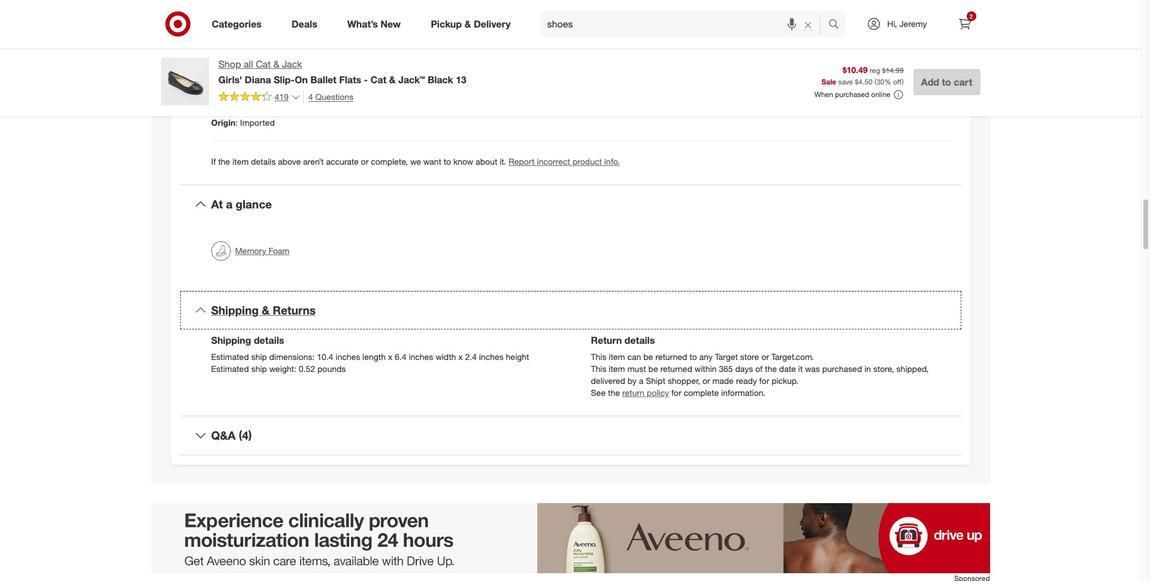 Task type: describe. For each thing, give the bounding box(es) containing it.
delivered
[[591, 376, 626, 386]]

what's new link
[[337, 11, 416, 37]]

2 this from the top
[[591, 364, 607, 374]]

add to cart
[[922, 76, 973, 88]]

5869
[[326, 81, 344, 91]]

30
[[877, 77, 885, 86]]

0 vertical spatial or
[[361, 157, 369, 167]]

shipping & returns
[[211, 303, 316, 317]]

ready
[[736, 376, 757, 386]]

height
[[506, 352, 530, 362]]

2 horizontal spatial :
[[291, 81, 293, 91]]

What can we help you find? suggestions appear below search field
[[540, 11, 832, 37]]

)
[[902, 77, 904, 86]]

2 x from the left
[[459, 352, 463, 362]]

target.com.
[[772, 352, 815, 362]]

0 horizontal spatial for
[[672, 388, 682, 398]]

memory foam button
[[211, 238, 290, 264]]

image of girls' diana slip-on ballet flats - cat & jack™ black 13 image
[[161, 58, 209, 105]]

black
[[428, 74, 453, 86]]

add to cart button
[[914, 69, 981, 95]]

cart
[[954, 76, 973, 88]]

2 estimated from the top
[[211, 364, 249, 374]]

target
[[715, 352, 738, 362]]

2 vertical spatial item
[[609, 364, 625, 374]]

search
[[824, 19, 853, 31]]

1 horizontal spatial cat
[[371, 74, 387, 86]]

0 horizontal spatial cat
[[256, 58, 271, 70]]

know
[[454, 157, 474, 167]]

196983114145
[[234, 45, 290, 55]]

hi,
[[888, 19, 898, 29]]

flats
[[339, 74, 362, 86]]

q&a
[[211, 429, 236, 442]]

a inside return details this item can be returned to any target store or target.com. this item must be returned within 365 days of the date it was purchased in store, shipped, delivered by a shipt shopper, or made ready for pickup. see the return policy for complete information.
[[639, 376, 644, 386]]

(dpci)
[[266, 81, 291, 91]]

when
[[815, 90, 834, 99]]

purchased inside return details this item can be returned to any target store or target.com. this item must be returned within 365 days of the date it was purchased in store, shipped, delivered by a shipt shopper, or made ready for pickup. see the return policy for complete information.
[[823, 364, 863, 374]]

details for shipping
[[254, 335, 284, 347]]

1 vertical spatial or
[[762, 352, 770, 362]]

save
[[839, 77, 853, 86]]

store
[[741, 352, 760, 362]]

upc
[[211, 45, 229, 55]]

0 vertical spatial purchased
[[836, 90, 870, 99]]

details left above
[[251, 157, 276, 167]]

deals link
[[282, 11, 333, 37]]

it.
[[500, 157, 507, 167]]

can
[[628, 352, 641, 362]]

at a glance
[[211, 197, 272, 211]]

4.50
[[859, 77, 873, 86]]

shipping for shipping & returns
[[211, 303, 259, 317]]

policy
[[647, 388, 669, 398]]

reg
[[870, 66, 881, 75]]

to inside button
[[943, 76, 952, 88]]

within
[[695, 364, 717, 374]]

0 vertical spatial returned
[[656, 352, 688, 362]]

: for imported
[[236, 118, 238, 128]]

09-
[[313, 81, 326, 91]]

off
[[894, 77, 902, 86]]

if
[[211, 157, 216, 167]]

shipping & returns button
[[180, 291, 962, 330]]

report incorrect product info. button
[[509, 156, 620, 168]]

search button
[[824, 11, 853, 40]]

pounds
[[318, 364, 346, 374]]

memory foam
[[235, 246, 290, 256]]

q&a (4) button
[[180, 417, 962, 455]]

details for return
[[625, 335, 655, 347]]

365
[[719, 364, 733, 374]]

when purchased online
[[815, 90, 891, 99]]

was
[[806, 364, 820, 374]]

1 horizontal spatial for
[[760, 376, 770, 386]]

2 vertical spatial or
[[703, 376, 711, 386]]

we
[[411, 157, 421, 167]]

girls'
[[218, 74, 242, 86]]

item number (dpci) : 093-09-5869
[[211, 81, 344, 91]]

13
[[456, 74, 467, 86]]

categories link
[[202, 11, 277, 37]]

1 x from the left
[[388, 352, 393, 362]]

1 vertical spatial returned
[[661, 364, 693, 374]]

on
[[295, 74, 308, 86]]

upc : 196983114145
[[211, 45, 290, 55]]

shopper,
[[668, 376, 701, 386]]

length
[[363, 352, 386, 362]]

must
[[628, 364, 646, 374]]

returns
[[273, 303, 316, 317]]

1 vertical spatial item
[[609, 352, 625, 362]]

above
[[278, 157, 301, 167]]

1 estimated from the top
[[211, 352, 249, 362]]

complete
[[684, 388, 719, 398]]

shipped,
[[897, 364, 929, 374]]

weight:
[[269, 364, 297, 374]]

sale
[[822, 77, 837, 86]]

origin
[[211, 118, 236, 128]]

2 ship from the top
[[251, 364, 267, 374]]

a inside dropdown button
[[226, 197, 233, 211]]

at a glance button
[[180, 185, 962, 224]]

& left jack™
[[389, 74, 396, 86]]

4
[[309, 92, 313, 102]]

shipt
[[646, 376, 666, 386]]

pickup & delivery
[[431, 18, 511, 30]]

(
[[875, 77, 877, 86]]

diana
[[245, 74, 271, 86]]

1 vertical spatial be
[[649, 364, 658, 374]]



Task type: locate. For each thing, give the bounding box(es) containing it.
shipping inside dropdown button
[[211, 303, 259, 317]]

want
[[424, 157, 442, 167]]

return policy link
[[623, 388, 669, 398]]

to right want
[[444, 157, 451, 167]]

shop all cat & jack girls' diana slip-on ballet flats - cat & jack™ black 13
[[218, 58, 467, 86]]

%
[[885, 77, 892, 86]]

for
[[760, 376, 770, 386], [672, 388, 682, 398]]

advertisement region
[[151, 503, 990, 574]]

1 horizontal spatial inches
[[409, 352, 434, 362]]

$10.49 reg $14.99 sale save $ 4.50 ( 30 % off )
[[822, 65, 904, 86]]

purchased down $ at the right top of page
[[836, 90, 870, 99]]

2.4
[[465, 352, 477, 362]]

& left returns
[[262, 303, 270, 317]]

about
[[476, 157, 498, 167]]

purchased
[[836, 90, 870, 99], [823, 364, 863, 374]]

$
[[855, 77, 859, 86]]

item right if
[[233, 157, 249, 167]]

1 vertical spatial the
[[765, 364, 777, 374]]

:
[[229, 45, 232, 55], [291, 81, 293, 91], [236, 118, 238, 128]]

shipping inside shipping details estimated ship dimensions: 10.4 inches length x 6.4 inches width x 2.4 inches height estimated ship weight: 0.52 pounds
[[211, 335, 251, 347]]

: up shop
[[229, 45, 232, 55]]

cat right -
[[371, 74, 387, 86]]

inches right "2.4"
[[479, 352, 504, 362]]

2 horizontal spatial inches
[[479, 352, 504, 362]]

1 vertical spatial a
[[639, 376, 644, 386]]

to left any
[[690, 352, 697, 362]]

2 vertical spatial the
[[608, 388, 620, 398]]

be up shipt
[[649, 364, 658, 374]]

this up delivered at bottom right
[[591, 364, 607, 374]]

or up of
[[762, 352, 770, 362]]

0 vertical spatial shipping
[[211, 303, 259, 317]]

0 horizontal spatial or
[[361, 157, 369, 167]]

delivery
[[474, 18, 511, 30]]

info.
[[605, 157, 620, 167]]

0 vertical spatial be
[[644, 352, 653, 362]]

shipping for shipping details estimated ship dimensions: 10.4 inches length x 6.4 inches width x 2.4 inches height estimated ship weight: 0.52 pounds
[[211, 335, 251, 347]]

jack™
[[399, 74, 425, 86]]

1 inches from the left
[[336, 352, 360, 362]]

-
[[364, 74, 368, 86]]

details inside return details this item can be returned to any target store or target.com. this item must be returned within 365 days of the date it was purchased in store, shipped, delivered by a shipt shopper, or made ready for pickup. see the return policy for complete information.
[[625, 335, 655, 347]]

0 horizontal spatial to
[[444, 157, 451, 167]]

pickup & delivery link
[[421, 11, 526, 37]]

estimated left weight:
[[211, 364, 249, 374]]

a right the by
[[639, 376, 644, 386]]

0 horizontal spatial the
[[218, 157, 230, 167]]

2 vertical spatial to
[[690, 352, 697, 362]]

0 vertical spatial ship
[[251, 352, 267, 362]]

item left can on the bottom of the page
[[609, 352, 625, 362]]

details inside shipping details estimated ship dimensions: 10.4 inches length x 6.4 inches width x 2.4 inches height estimated ship weight: 0.52 pounds
[[254, 335, 284, 347]]

deals
[[292, 18, 318, 30]]

all
[[244, 58, 253, 70]]

accurate
[[326, 157, 359, 167]]

1 vertical spatial :
[[291, 81, 293, 91]]

2 link
[[952, 11, 978, 37]]

1 vertical spatial for
[[672, 388, 682, 398]]

be right can on the bottom of the page
[[644, 352, 653, 362]]

item
[[211, 81, 229, 91]]

a right at
[[226, 197, 233, 211]]

the
[[218, 157, 230, 167], [765, 364, 777, 374], [608, 388, 620, 398]]

region
[[151, 503, 990, 581]]

date
[[780, 364, 796, 374]]

if the item details above aren't accurate or complete, we want to know about it. report incorrect product info.
[[211, 157, 620, 167]]

report
[[509, 157, 535, 167]]

return
[[623, 388, 645, 398]]

in
[[865, 364, 872, 374]]

0.52
[[299, 364, 315, 374]]

glance
[[236, 197, 272, 211]]

0 vertical spatial for
[[760, 376, 770, 386]]

1 horizontal spatial or
[[703, 376, 711, 386]]

1 vertical spatial this
[[591, 364, 607, 374]]

item up delivered at bottom right
[[609, 364, 625, 374]]

made
[[713, 376, 734, 386]]

0 vertical spatial :
[[229, 45, 232, 55]]

: left imported
[[236, 118, 238, 128]]

0 horizontal spatial :
[[229, 45, 232, 55]]

to inside return details this item can be returned to any target store or target.com. this item must be returned within 365 days of the date it was purchased in store, shipped, delivered by a shipt shopper, or made ready for pickup. see the return policy for complete information.
[[690, 352, 697, 362]]

2 horizontal spatial to
[[943, 76, 952, 88]]

ship left weight:
[[251, 364, 267, 374]]

or down within
[[703, 376, 711, 386]]

the right of
[[765, 364, 777, 374]]

shipping down shipping & returns
[[211, 335, 251, 347]]

details up dimensions:
[[254, 335, 284, 347]]

to
[[943, 76, 952, 88], [444, 157, 451, 167], [690, 352, 697, 362]]

foam
[[269, 246, 290, 256]]

2 vertical spatial :
[[236, 118, 238, 128]]

419 link
[[218, 90, 301, 105]]

: left on
[[291, 81, 293, 91]]

product
[[573, 157, 602, 167]]

slip-
[[274, 74, 295, 86]]

details up can on the bottom of the page
[[625, 335, 655, 347]]

3 inches from the left
[[479, 352, 504, 362]]

item
[[233, 157, 249, 167], [609, 352, 625, 362], [609, 364, 625, 374]]

or right accurate on the top
[[361, 157, 369, 167]]

jeremy
[[900, 19, 928, 29]]

inches right 6.4
[[409, 352, 434, 362]]

1 shipping from the top
[[211, 303, 259, 317]]

for down of
[[760, 376, 770, 386]]

a
[[226, 197, 233, 211], [639, 376, 644, 386]]

add
[[922, 76, 940, 88]]

& right pickup
[[465, 18, 471, 30]]

inches
[[336, 352, 360, 362], [409, 352, 434, 362], [479, 352, 504, 362]]

2 shipping from the top
[[211, 335, 251, 347]]

& inside dropdown button
[[262, 303, 270, 317]]

this down return on the right
[[591, 352, 607, 362]]

0 vertical spatial to
[[943, 76, 952, 88]]

0 vertical spatial the
[[218, 157, 230, 167]]

any
[[700, 352, 713, 362]]

1 vertical spatial estimated
[[211, 364, 249, 374]]

: for 196983114145
[[229, 45, 232, 55]]

for down shopper,
[[672, 388, 682, 398]]

the right if
[[218, 157, 230, 167]]

q&a (4)
[[211, 429, 252, 442]]

2 inches from the left
[[409, 352, 434, 362]]

ship left dimensions:
[[251, 352, 267, 362]]

1 vertical spatial purchased
[[823, 364, 863, 374]]

origin : imported
[[211, 118, 275, 128]]

aren't
[[303, 157, 324, 167]]

0 horizontal spatial inches
[[336, 352, 360, 362]]

419
[[275, 92, 289, 102]]

4 questions
[[309, 92, 354, 102]]

shipping
[[211, 303, 259, 317], [211, 335, 251, 347]]

0 horizontal spatial a
[[226, 197, 233, 211]]

1 ship from the top
[[251, 352, 267, 362]]

1 vertical spatial cat
[[371, 74, 387, 86]]

x
[[388, 352, 393, 362], [459, 352, 463, 362]]

cat down 196983114145
[[256, 58, 271, 70]]

pickup
[[431, 18, 462, 30]]

inches up pounds
[[336, 352, 360, 362]]

pickup.
[[772, 376, 799, 386]]

to right add
[[943, 76, 952, 88]]

x left "2.4"
[[459, 352, 463, 362]]

0 vertical spatial a
[[226, 197, 233, 211]]

purchased left in
[[823, 364, 863, 374]]

1 vertical spatial to
[[444, 157, 451, 167]]

of
[[756, 364, 763, 374]]

1 horizontal spatial :
[[236, 118, 238, 128]]

&
[[465, 18, 471, 30], [274, 58, 280, 70], [389, 74, 396, 86], [262, 303, 270, 317]]

be
[[644, 352, 653, 362], [649, 364, 658, 374]]

online
[[872, 90, 891, 99]]

this
[[591, 352, 607, 362], [591, 364, 607, 374]]

new
[[381, 18, 401, 30]]

see
[[591, 388, 606, 398]]

questions
[[316, 92, 354, 102]]

0 vertical spatial cat
[[256, 58, 271, 70]]

0 vertical spatial item
[[233, 157, 249, 167]]

it
[[799, 364, 803, 374]]

4 questions link
[[303, 90, 354, 104]]

1 horizontal spatial to
[[690, 352, 697, 362]]

0 vertical spatial estimated
[[211, 352, 249, 362]]

at
[[211, 197, 223, 211]]

dimensions:
[[269, 352, 315, 362]]

$14.99
[[883, 66, 904, 75]]

x left 6.4
[[388, 352, 393, 362]]

memory
[[235, 246, 266, 256]]

1 vertical spatial shipping
[[211, 335, 251, 347]]

1 horizontal spatial the
[[608, 388, 620, 398]]

2 horizontal spatial the
[[765, 364, 777, 374]]

number
[[231, 81, 263, 91]]

return details this item can be returned to any target store or target.com. this item must be returned within 365 days of the date it was purchased in store, shipped, delivered by a shipt shopper, or made ready for pickup. see the return policy for complete information.
[[591, 335, 929, 398]]

& left jack
[[274, 58, 280, 70]]

0 vertical spatial this
[[591, 352, 607, 362]]

10.4
[[317, 352, 333, 362]]

estimated down shipping & returns
[[211, 352, 249, 362]]

shipping left returns
[[211, 303, 259, 317]]

1 horizontal spatial x
[[459, 352, 463, 362]]

ballet
[[311, 74, 337, 86]]

1 horizontal spatial a
[[639, 376, 644, 386]]

categories
[[212, 18, 262, 30]]

2 horizontal spatial or
[[762, 352, 770, 362]]

093-
[[296, 81, 313, 91]]

the down delivered at bottom right
[[608, 388, 620, 398]]

1 this from the top
[[591, 352, 607, 362]]

1 vertical spatial ship
[[251, 364, 267, 374]]

0 horizontal spatial x
[[388, 352, 393, 362]]



Task type: vqa. For each thing, say whether or not it's contained in the screenshot.
Stock
no



